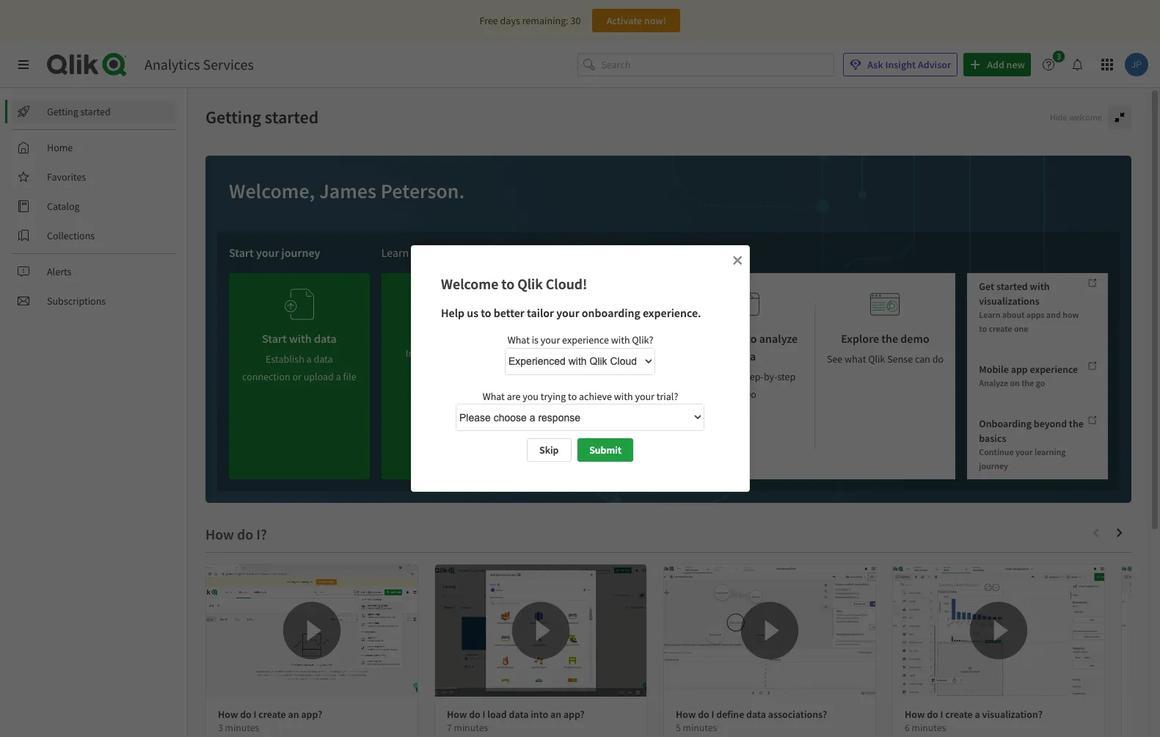 Task type: locate. For each thing, give the bounding box(es) containing it.
minutes right 7
[[454, 722, 488, 734]]

0 vertical spatial how
[[1063, 309, 1079, 320]]

favorites link
[[12, 165, 176, 189]]

0 horizontal spatial journey
[[282, 245, 320, 260]]

learn
[[381, 245, 409, 260], [979, 309, 1001, 320], [692, 331, 720, 346]]

2 horizontal spatial create
[[989, 323, 1013, 334]]

an
[[288, 708, 299, 721], [551, 708, 562, 721]]

do inside explore the demo see what qlik sense can do
[[933, 352, 944, 366]]

journey down continue
[[979, 460, 1009, 471]]

0 horizontal spatial 5
[[676, 722, 681, 734]]

learn up follow
[[692, 331, 720, 346]]

how inside "how do i define data associations? 5 minutes"
[[676, 708, 696, 721]]

with left the qlik?
[[611, 333, 630, 346]]

do inside "how do i load data into an app? 7 minutes"
[[469, 708, 481, 721]]

minutes for how do i create an app?
[[225, 722, 259, 734]]

learn how to analyze data follow this step-by-step video
[[692, 331, 798, 401]]

better
[[493, 305, 524, 320]]

data for how do i define data associations?
[[747, 708, 766, 721]]

getting started up the home link
[[47, 105, 111, 118]]

help
[[441, 305, 464, 320]]

started inside navigation pane element
[[80, 105, 111, 118]]

data left "into"
[[509, 708, 529, 721]]

1 vertical spatial basics
[[979, 432, 1007, 445]]

the
[[411, 245, 428, 260], [882, 331, 899, 346], [1022, 377, 1035, 388], [1069, 417, 1084, 430]]

4 minutes from the left
[[912, 722, 946, 734]]

how inside learn how to analyze data follow this step-by-step video
[[723, 331, 744, 346]]

3 minutes from the left
[[683, 722, 717, 734]]

invite
[[423, 325, 452, 340], [406, 346, 430, 360]]

days
[[500, 14, 520, 27]]

what is your experience with qlik?
[[507, 333, 653, 346]]

how do i load data into an app? 7 minutes
[[447, 708, 585, 734]]

your right is
[[540, 333, 560, 346]]

1 vertical spatial qlik
[[869, 352, 886, 366]]

how do i define data associations? 5 minutes
[[676, 708, 827, 734]]

skip
[[540, 444, 559, 457]]

0 vertical spatial journey
[[282, 245, 320, 260]]

to up the better
[[501, 275, 514, 293]]

getting started
[[47, 105, 111, 118], [206, 106, 319, 128]]

how up '6' at the bottom of page
[[905, 708, 925, 721]]

james
[[319, 178, 377, 204]]

start
[[229, 245, 254, 260]]

0 horizontal spatial what
[[482, 389, 505, 403]]

3
[[218, 722, 223, 734]]

2 5 from the left
[[1134, 722, 1139, 734]]

learn down peterson.
[[381, 245, 409, 260]]

4 i from the left
[[941, 708, 944, 721]]

getting inside welcome, james peterson. main content
[[206, 106, 261, 128]]

getting started link
[[12, 100, 176, 123]]

0 horizontal spatial started
[[80, 105, 111, 118]]

how
[[1063, 309, 1079, 320], [723, 331, 744, 346]]

how inside get started with visualizations learn about apps and how to create one
[[1063, 309, 1079, 320]]

go
[[1036, 377, 1046, 388]]

to left the analyze
[[747, 331, 757, 346]]

users down the us
[[454, 325, 481, 340]]

how left define on the bottom
[[676, 708, 696, 721]]

1 horizontal spatial an
[[551, 708, 562, 721]]

ask insight advisor button
[[844, 53, 958, 76]]

qlik right what
[[869, 352, 886, 366]]

how right "and"
[[1063, 309, 1079, 320]]

0 horizontal spatial app?
[[301, 708, 322, 721]]

learn inside learn how to analyze data follow this step-by-step video
[[692, 331, 720, 346]]

2 minutes from the left
[[454, 722, 488, 734]]

to down visualizations
[[979, 323, 987, 334]]

Search text field
[[601, 53, 835, 77]]

minutes inside how do i create an app? 3 minutes
[[225, 722, 259, 734]]

data down sample at the right of the page
[[596, 352, 615, 366]]

close sidebar menu image
[[18, 59, 29, 70]]

minutes inside how do i create a visualization? 6 minutes
[[912, 722, 946, 734]]

2 app? from the left
[[564, 708, 585, 721]]

data inside "how do i load data into an app? 7 minutes"
[[509, 708, 529, 721]]

1 vertical spatial journey
[[979, 460, 1009, 471]]

analytics
[[145, 55, 200, 73]]

your
[[256, 245, 279, 260], [556, 305, 579, 320], [540, 333, 560, 346], [635, 389, 654, 403], [1016, 447, 1033, 458]]

1 horizontal spatial how
[[1063, 309, 1079, 320]]

skip button
[[527, 439, 571, 462]]

how do i create a visualization? element
[[905, 708, 1043, 721]]

the up sense
[[882, 331, 899, 346]]

catalog
[[47, 200, 80, 213]]

1 horizontal spatial basics
[[979, 432, 1007, 445]]

create inside how do i create an app? 3 minutes
[[259, 708, 286, 721]]

on
[[1010, 377, 1020, 388]]

learn inside get started with visualizations learn about apps and how to create one
[[979, 309, 1001, 320]]

learn left about
[[979, 309, 1001, 320]]

beyond
[[1034, 417, 1067, 430]]

how do i define data associations? element
[[676, 708, 827, 721]]

1 horizontal spatial experience
[[1030, 363, 1079, 376]]

hide welcome image
[[1114, 112, 1126, 123]]

how for how do i create an app?
[[218, 708, 238, 721]]

analyze
[[553, 331, 592, 346], [979, 377, 1009, 388]]

i for how do i create an app?
[[254, 708, 257, 721]]

invite down help
[[423, 325, 452, 340]]

started
[[80, 105, 111, 118], [265, 106, 319, 128], [997, 280, 1028, 293]]

0 horizontal spatial how
[[723, 331, 744, 346]]

0 horizontal spatial getting started
[[47, 105, 111, 118]]

minutes right "3"
[[225, 722, 259, 734]]

0 vertical spatial experience
[[562, 333, 609, 346]]

getting
[[47, 105, 78, 118], [206, 106, 261, 128]]

your left learning
[[1016, 447, 1033, 458]]

5
[[676, 722, 681, 734], [1134, 722, 1139, 734]]

how do i create an app? image
[[206, 564, 418, 697]]

how do i create a visualization? image
[[893, 564, 1105, 697]]

0 vertical spatial learn
[[381, 245, 409, 260]]

i
[[254, 708, 257, 721], [483, 708, 486, 721], [712, 708, 715, 721], [941, 708, 944, 721]]

an inside how do i create an app? 3 minutes
[[288, 708, 299, 721]]

to
[[501, 275, 514, 293], [481, 305, 491, 320], [979, 323, 987, 334], [747, 331, 757, 346], [617, 352, 626, 366], [568, 389, 577, 403]]

data inside "how do i define data associations? 5 minutes"
[[747, 708, 766, 721]]

activate
[[607, 14, 642, 27]]

more resources
[[534, 245, 608, 260]]

1 horizontal spatial journey
[[979, 460, 1009, 471]]

1 horizontal spatial learn
[[692, 331, 720, 346]]

users left via
[[432, 346, 455, 360]]

is
[[532, 333, 538, 346]]

one
[[1014, 323, 1029, 334]]

2 vertical spatial learn
[[692, 331, 720, 346]]

2 horizontal spatial learn
[[979, 309, 1001, 320]]

data for how do i load data into an app?
[[509, 708, 529, 721]]

how up "3"
[[218, 708, 238, 721]]

experience.
[[643, 305, 701, 320]]

the inside explore the demo see what qlik sense can do
[[882, 331, 899, 346]]

1 horizontal spatial app?
[[564, 708, 585, 721]]

ask
[[868, 58, 884, 71]]

1 horizontal spatial analyze
[[979, 377, 1009, 388]]

basics up continue
[[979, 432, 1007, 445]]

2 vertical spatial with
[[614, 389, 633, 403]]

do inside how do i create an app? 3 minutes
[[240, 708, 252, 721]]

1 vertical spatial analyze
[[979, 377, 1009, 388]]

1 how from the left
[[218, 708, 238, 721]]

1 vertical spatial how
[[723, 331, 744, 346]]

2 horizontal spatial started
[[997, 280, 1028, 293]]

with
[[1030, 280, 1050, 293], [611, 333, 630, 346], [614, 389, 633, 403]]

how inside "how do i load data into an app? 7 minutes"
[[447, 708, 467, 721]]

your left trial? on the right
[[635, 389, 654, 403]]

what left is
[[507, 333, 530, 346]]

minutes right '6' at the bottom of page
[[912, 722, 946, 734]]

1 horizontal spatial what
[[507, 333, 530, 346]]

data inside learn how to analyze data follow this step-by-step video
[[734, 349, 756, 363]]

data right define on the bottom
[[747, 708, 766, 721]]

what for what is your experience with qlik?
[[507, 333, 530, 346]]

2 i from the left
[[483, 708, 486, 721]]

i inside how do i create a visualization? 6 minutes
[[941, 708, 944, 721]]

0 vertical spatial with
[[1030, 280, 1050, 293]]

experience up the go
[[1030, 363, 1079, 376]]

the right beyond on the bottom right of page
[[1069, 417, 1084, 430]]

users
[[454, 325, 481, 340], [432, 346, 455, 360]]

experience
[[547, 352, 594, 366]]

1 minutes from the left
[[225, 722, 259, 734]]

analyze inside mobile app experience analyze on the go
[[979, 377, 1009, 388]]

1 vertical spatial invite
[[406, 346, 430, 360]]

0 horizontal spatial learn
[[381, 245, 409, 260]]

onboarding
[[582, 305, 640, 320]]

how for how do i load data into an app?
[[447, 708, 467, 721]]

do inside "how do i define data associations? 5 minutes"
[[698, 708, 710, 721]]

to right the us
[[481, 305, 491, 320]]

analyze up experience in the top of the page
[[553, 331, 592, 346]]

0 horizontal spatial create
[[259, 708, 286, 721]]

to down sample at the right of the page
[[617, 352, 626, 366]]

7
[[447, 722, 452, 734]]

analyze down the mobile
[[979, 377, 1009, 388]]

submit button
[[578, 439, 633, 462]]

favorites
[[47, 170, 86, 184]]

how inside how do i create an app? 3 minutes
[[218, 708, 238, 721]]

experience up experience in the top of the page
[[562, 333, 609, 346]]

0 vertical spatial qlik
[[517, 275, 543, 293]]

1 horizontal spatial getting
[[206, 106, 261, 128]]

can
[[915, 352, 931, 366]]

0 vertical spatial basics
[[430, 245, 460, 260]]

1 vertical spatial experience
[[1030, 363, 1079, 376]]

explore the demo image
[[871, 285, 900, 324]]

insight
[[886, 58, 916, 71]]

minutes down define on the bottom
[[683, 722, 717, 734]]

1 app? from the left
[[301, 708, 322, 721]]

basics up welcome
[[430, 245, 460, 260]]

×
[[732, 249, 743, 269]]

and
[[1047, 309, 1061, 320]]

1 horizontal spatial qlik
[[869, 352, 886, 366]]

learn how to analyze data image
[[730, 285, 760, 324]]

do inside how do i create a visualization? 6 minutes
[[927, 708, 939, 721]]

create for how do i create a visualization?
[[946, 708, 973, 721]]

0 horizontal spatial experience
[[562, 333, 609, 346]]

how inside how do i create a visualization? 6 minutes
[[905, 708, 925, 721]]

welcome to qlik sense cloud dialog
[[411, 245, 750, 492]]

i inside "how do i define data associations? 5 minutes"
[[712, 708, 715, 721]]

to right trying
[[568, 389, 577, 403]]

analyze
[[760, 331, 798, 346]]

get started with visualizations learn about apps and how to create one
[[979, 280, 1079, 334]]

follow
[[694, 370, 723, 383]]

learn for learn how to analyze data follow this step-by-step video
[[692, 331, 720, 346]]

i inside how do i create an app? 3 minutes
[[254, 708, 257, 721]]

how do i create an app? 3 minutes
[[218, 708, 322, 734]]

invite left via
[[406, 346, 430, 360]]

how down learn how to analyze data image
[[723, 331, 744, 346]]

1 horizontal spatial 5
[[1134, 722, 1139, 734]]

i for how do i create a visualization?
[[941, 708, 944, 721]]

2 how from the left
[[447, 708, 467, 721]]

with up apps in the right of the page
[[1030, 280, 1050, 293]]

i inside "how do i load data into an app? 7 minutes"
[[483, 708, 486, 721]]

getting started inside navigation pane element
[[47, 105, 111, 118]]

how for how do i create a visualization?
[[905, 708, 925, 721]]

home link
[[12, 136, 176, 159]]

0 vertical spatial what
[[507, 333, 530, 346]]

1 vertical spatial learn
[[979, 309, 1001, 320]]

do for how do i define data associations?
[[698, 708, 710, 721]]

sense
[[888, 352, 913, 366]]

how do i create an app? element
[[218, 708, 322, 721]]

visualization?
[[983, 708, 1043, 721]]

the left the go
[[1022, 377, 1035, 388]]

minutes inside "how do i define data associations? 5 minutes"
[[683, 722, 717, 734]]

what left the are on the bottom of page
[[482, 389, 505, 403]]

1 horizontal spatial create
[[946, 708, 973, 721]]

0 horizontal spatial getting
[[47, 105, 78, 118]]

0 horizontal spatial qlik
[[517, 275, 543, 293]]

0 horizontal spatial an
[[288, 708, 299, 721]]

2 an from the left
[[551, 708, 562, 721]]

onboarding
[[979, 417, 1032, 430]]

4 how from the left
[[905, 708, 925, 721]]

trial?
[[656, 389, 678, 403]]

journey right start at the left top of the page
[[282, 245, 320, 260]]

create for how do i create an app?
[[259, 708, 286, 721]]

getting down services
[[206, 106, 261, 128]]

3 how from the left
[[676, 708, 696, 721]]

5 inside "how do i define data associations? 5 minutes"
[[676, 722, 681, 734]]

mobile app experience analyze on the go
[[979, 363, 1079, 388]]

do
[[933, 352, 944, 366], [240, 708, 252, 721], [469, 708, 481, 721], [698, 708, 710, 721], [927, 708, 939, 721]]

1 vertical spatial what
[[482, 389, 505, 403]]

0 vertical spatial analyze
[[553, 331, 592, 346]]

1 5 from the left
[[676, 722, 681, 734]]

your inside onboarding beyond the basics continue your learning journey
[[1016, 447, 1033, 458]]

start your journey
[[229, 245, 320, 260]]

video
[[733, 388, 757, 401]]

welcome,
[[229, 178, 315, 204]]

qlik up tailor
[[517, 275, 543, 293]]

how up 7
[[447, 708, 467, 721]]

about
[[1003, 309, 1025, 320]]

home
[[47, 141, 73, 154]]

3 i from the left
[[712, 708, 715, 721]]

getting up home
[[47, 105, 78, 118]]

1 horizontal spatial getting started
[[206, 106, 319, 128]]

data up 'step-' on the right bottom of the page
[[734, 349, 756, 363]]

app? inside "how do i load data into an app? 7 minutes"
[[564, 708, 585, 721]]

continue
[[979, 447, 1014, 458]]

0 horizontal spatial basics
[[430, 245, 460, 260]]

with right achieve
[[614, 389, 633, 403]]

navigation pane element
[[0, 94, 187, 319]]

insights
[[628, 352, 662, 366]]

explore
[[841, 331, 879, 346]]

1 i from the left
[[254, 708, 257, 721]]

create inside how do i create a visualization? 6 minutes
[[946, 708, 973, 721]]

getting started inside welcome, james peterson. main content
[[206, 106, 319, 128]]

mobile
[[979, 363, 1009, 376]]

are
[[507, 389, 520, 403]]

1 an from the left
[[288, 708, 299, 721]]

getting started down services
[[206, 106, 319, 128]]

0 horizontal spatial analyze
[[553, 331, 592, 346]]

welcome to qlik cloud!
[[441, 275, 587, 293]]

tailor
[[527, 305, 554, 320]]



Task type: describe. For each thing, give the bounding box(es) containing it.
6
[[905, 722, 910, 734]]

qlik inside explore the demo see what qlik sense can do
[[869, 352, 886, 366]]

the inside mobile app experience analyze on the go
[[1022, 377, 1035, 388]]

started inside get started with visualizations learn about apps and how to create one
[[997, 280, 1028, 293]]

advisor
[[918, 58, 951, 71]]

minutes for how do i define data associations?
[[683, 722, 717, 734]]

do for how do i load data into an app?
[[469, 708, 481, 721]]

minutes for how do i create a visualization?
[[912, 722, 946, 734]]

to inside analyze sample data experience data to insights
[[617, 352, 626, 366]]

5 minu
[[1134, 722, 1161, 734]]

1 vertical spatial users
[[432, 346, 455, 360]]

step-
[[743, 370, 764, 383]]

learn the basics
[[381, 245, 460, 260]]

this
[[725, 370, 741, 383]]

explore the demo see what qlik sense can do
[[827, 331, 944, 366]]

experience inside mobile app experience analyze on the go
[[1030, 363, 1079, 376]]

by-
[[764, 370, 778, 383]]

invite users image
[[437, 279, 466, 318]]

visualizations
[[979, 294, 1040, 308]]

subscriptions link
[[12, 289, 176, 313]]

ask insight advisor
[[868, 58, 951, 71]]

define
[[717, 708, 745, 721]]

data for analyze sample data
[[596, 352, 615, 366]]

collections link
[[12, 224, 176, 247]]

analytics services
[[145, 55, 254, 73]]

collections
[[47, 229, 95, 242]]

data for learn how to analyze data
[[734, 349, 756, 363]]

i for how do i define data associations?
[[712, 708, 715, 721]]

how do i load data into an app? element
[[447, 708, 585, 721]]

minu
[[1141, 722, 1161, 734]]

the down peterson.
[[411, 245, 428, 260]]

free
[[480, 14, 498, 27]]

now!
[[644, 14, 667, 27]]

demo
[[901, 331, 930, 346]]

do for how do i create a visualization?
[[927, 708, 939, 721]]

trying
[[540, 389, 566, 403]]

basics inside onboarding beyond the basics continue your learning journey
[[979, 432, 1007, 445]]

qlik inside dialog
[[517, 275, 543, 293]]

a
[[975, 708, 981, 721]]

remaining:
[[522, 14, 569, 27]]

an inside "how do i load data into an app? 7 minutes"
[[551, 708, 562, 721]]

us
[[467, 305, 478, 320]]

experience inside welcome to qlik sense cloud dialog
[[562, 333, 609, 346]]

app
[[1011, 363, 1028, 376]]

welcome
[[441, 275, 498, 293]]

create inside get started with visualizations learn about apps and how to create one
[[989, 323, 1013, 334]]

what are you trying to achieve with your trial?
[[482, 389, 678, 403]]

see
[[827, 352, 843, 366]]

to inside learn how to analyze data follow this step-by-step video
[[747, 331, 757, 346]]

onboarding beyond the basics continue your learning journey
[[979, 417, 1084, 471]]

what for what are you trying to achieve with your trial?
[[482, 389, 505, 403]]

do for how do i create an app?
[[240, 708, 252, 721]]

catalog link
[[12, 195, 176, 218]]

how do i define data associations? image
[[664, 564, 876, 697]]

email.
[[471, 346, 498, 360]]

0 vertical spatial users
[[454, 325, 481, 340]]

1 vertical spatial with
[[611, 333, 630, 346]]

resources
[[561, 245, 608, 260]]

via
[[457, 346, 469, 360]]

get
[[979, 280, 995, 293]]

activate now! link
[[593, 9, 681, 32]]

your right tailor
[[556, 305, 579, 320]]

analyze sample data experience data to insights
[[547, 331, 662, 366]]

apps
[[1027, 309, 1045, 320]]

sample
[[594, 331, 631, 346]]

to inside get started with visualizations learn about apps and how to create one
[[979, 323, 987, 334]]

getting inside navigation pane element
[[47, 105, 78, 118]]

i for how do i load data into an app?
[[483, 708, 486, 721]]

how do i load data into an app? image
[[435, 564, 647, 697]]

journey inside onboarding beyond the basics continue your learning journey
[[979, 460, 1009, 471]]

data up insights
[[633, 331, 656, 346]]

load
[[488, 708, 507, 721]]

0 vertical spatial invite
[[423, 325, 452, 340]]

achieve
[[579, 389, 612, 403]]

associations?
[[768, 708, 827, 721]]

searchbar element
[[578, 53, 835, 77]]

invite users invite users via email.
[[406, 325, 498, 360]]

qlik?
[[632, 333, 653, 346]]

1 horizontal spatial started
[[265, 106, 319, 128]]

cloud!
[[546, 275, 587, 293]]

× button
[[732, 249, 743, 269]]

how do i use the chart suggestions toggle? image
[[1122, 564, 1161, 697]]

subscriptions
[[47, 294, 106, 308]]

activate now!
[[607, 14, 667, 27]]

submit
[[590, 444, 622, 457]]

with inside get started with visualizations learn about apps and how to create one
[[1030, 280, 1050, 293]]

analyze sample data image
[[590, 285, 619, 324]]

minutes inside "how do i load data into an app? 7 minutes"
[[454, 722, 488, 734]]

alerts
[[47, 265, 72, 278]]

welcome, james peterson. main content
[[188, 88, 1161, 737]]

analytics services element
[[145, 55, 254, 73]]

the inside onboarding beyond the basics continue your learning journey
[[1069, 417, 1084, 430]]

your right start at the left top of the page
[[256, 245, 279, 260]]

step
[[778, 370, 796, 383]]

learn for learn the basics
[[381, 245, 409, 260]]

services
[[203, 55, 254, 73]]

analyze inside analyze sample data experience data to insights
[[553, 331, 592, 346]]

help us to better tailor your onboarding experience.
[[441, 305, 701, 320]]

how do i create a visualization? 6 minutes
[[905, 708, 1043, 734]]

peterson.
[[381, 178, 465, 204]]

app? inside how do i create an app? 3 minutes
[[301, 708, 322, 721]]

30
[[571, 14, 581, 27]]

how for how do i define data associations?
[[676, 708, 696, 721]]

you
[[522, 389, 538, 403]]

learning
[[1035, 447, 1066, 458]]



Task type: vqa. For each thing, say whether or not it's contained in the screenshot.
journey in the Onboarding beyond the basics Continue your learning journey
yes



